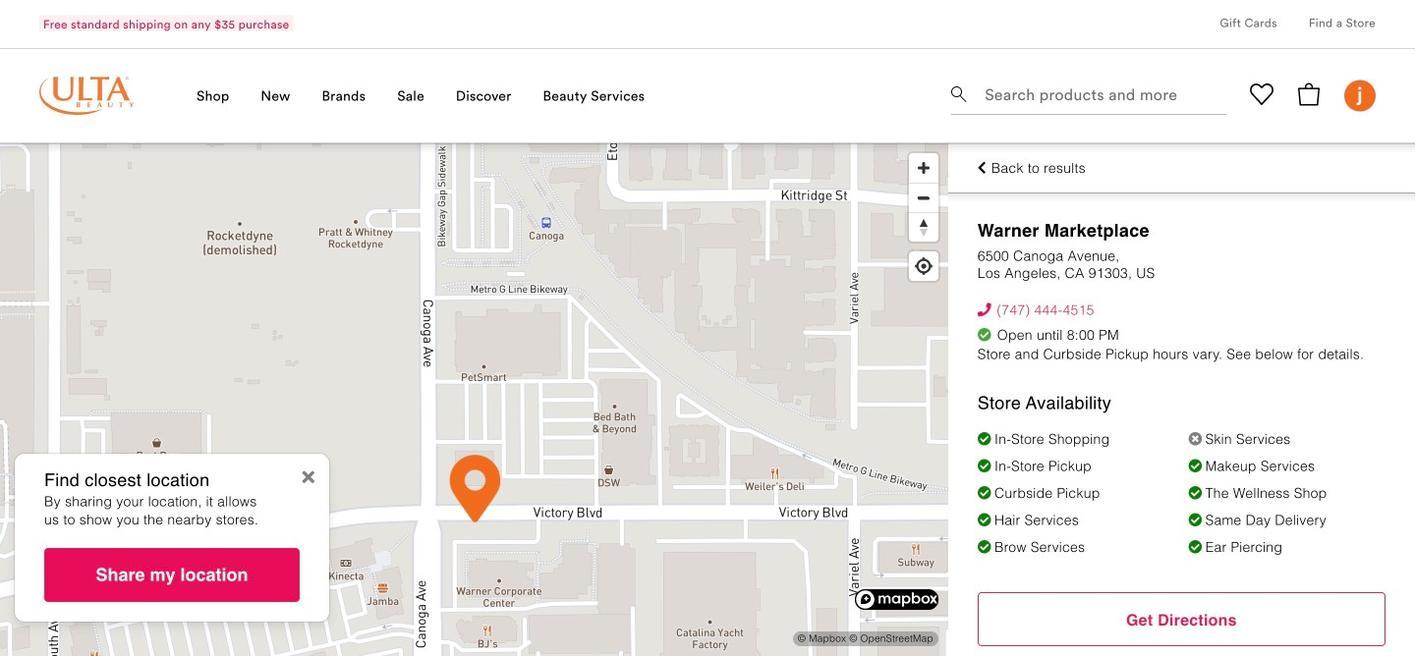 Task type: locate. For each thing, give the bounding box(es) containing it.
phone image
[[978, 303, 990, 316]]

times image
[[302, 469, 315, 487]]

None search field
[[952, 72, 1227, 119]]

check circle image
[[978, 328, 993, 343]]

back to top image
[[1355, 596, 1370, 611]]



Task type: vqa. For each thing, say whether or not it's contained in the screenshot.
Tree Hut Tropic Glow Sparkling Gel Wash image
no



Task type: describe. For each thing, give the bounding box(es) containing it.
favorites icon image
[[1250, 82, 1274, 106]]

Search products and more search field
[[983, 76, 1221, 105]]

reset bearing to north image
[[914, 218, 934, 238]]

map element
[[0, 144, 949, 657]]

0 items in bag image
[[1298, 82, 1321, 106]]



